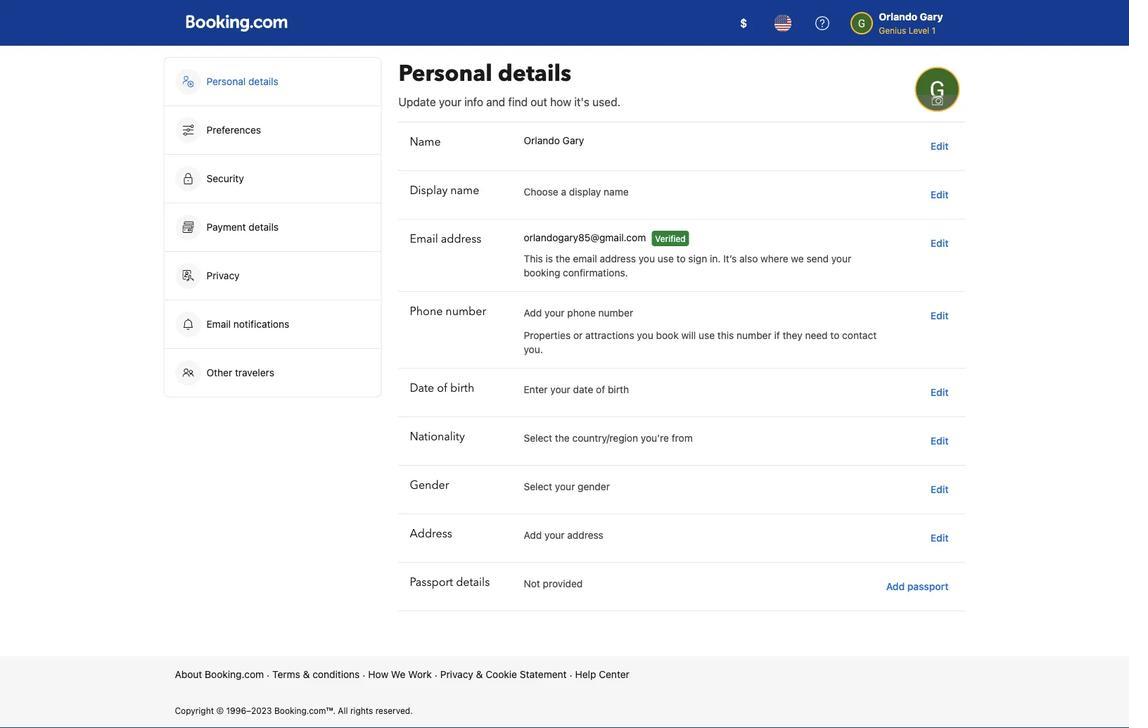 Task type: locate. For each thing, give the bounding box(es) containing it.
in.
[[710, 253, 721, 265]]

edit for date of birth
[[931, 387, 949, 398]]

0 horizontal spatial &
[[303, 669, 310, 680]]

personal up preferences on the top of page
[[207, 76, 246, 87]]

0 horizontal spatial number
[[446, 304, 486, 319]]

privacy right work
[[440, 669, 473, 680]]

6 edit button from the top
[[925, 429, 955, 454]]

1 vertical spatial the
[[555, 432, 570, 444]]

0 horizontal spatial orlando
[[524, 135, 560, 146]]

use down verified
[[658, 253, 674, 265]]

statement
[[520, 669, 567, 680]]

details up out
[[498, 58, 571, 89]]

need
[[805, 330, 828, 341]]

use for phone number
[[699, 330, 715, 341]]

name
[[410, 134, 441, 150]]

privacy for privacy & cookie statement
[[440, 669, 473, 680]]

enter
[[524, 384, 548, 395]]

edit for address
[[931, 532, 949, 544]]

0 vertical spatial select
[[524, 432, 552, 444]]

info
[[464, 95, 483, 109]]

1 & from the left
[[303, 669, 310, 680]]

1 vertical spatial gary
[[563, 135, 584, 146]]

add for add your phone number
[[524, 307, 542, 319]]

use right will
[[699, 330, 715, 341]]

gary for orlando gary
[[563, 135, 584, 146]]

1 horizontal spatial to
[[831, 330, 840, 341]]

0 horizontal spatial use
[[658, 253, 674, 265]]

1 vertical spatial privacy
[[440, 669, 473, 680]]

edit button for gender
[[925, 477, 955, 502]]

other travelers
[[207, 367, 274, 379]]

details for personal details update your info and find out how it's used.
[[498, 58, 571, 89]]

orlando down out
[[524, 135, 560, 146]]

address up confirmations.
[[600, 253, 636, 265]]

your inside the this is the email address you use to sign in. it's also where we send your booking confirmations.
[[832, 253, 852, 265]]

privacy down payment
[[207, 270, 240, 281]]

edit button for nationality
[[925, 429, 955, 454]]

details right payment
[[249, 221, 279, 233]]

your up not provided
[[545, 530, 565, 541]]

details for personal details
[[248, 76, 278, 87]]

3 edit button from the top
[[925, 231, 955, 256]]

2 select from the top
[[524, 481, 552, 493]]

edit button for phone number
[[925, 303, 955, 329]]

select down enter
[[524, 432, 552, 444]]

your
[[439, 95, 462, 109], [832, 253, 852, 265], [545, 307, 565, 319], [551, 384, 571, 395], [555, 481, 575, 493], [545, 530, 565, 541]]

1 edit from the top
[[931, 140, 949, 152]]

passport details
[[410, 575, 490, 590]]

orlando
[[879, 11, 918, 23], [524, 135, 560, 146]]

personal
[[399, 58, 492, 89], [207, 76, 246, 87]]

properties
[[524, 330, 571, 341]]

your inside personal details update your info and find out how it's used.
[[439, 95, 462, 109]]

privacy & cookie statement
[[440, 669, 567, 680]]

use
[[658, 253, 674, 265], [699, 330, 715, 341]]

gary up "1" in the right top of the page
[[920, 11, 943, 23]]

your right send
[[832, 253, 852, 265]]

2 & from the left
[[476, 669, 483, 680]]

you.
[[524, 344, 543, 355]]

& right terms
[[303, 669, 310, 680]]

5 edit button from the top
[[925, 380, 955, 405]]

edit button for date of birth
[[925, 380, 955, 405]]

a
[[561, 186, 567, 198]]

birth
[[450, 381, 474, 396], [608, 384, 629, 395]]

number right phone
[[446, 304, 486, 319]]

use inside the this is the email address you use to sign in. it's also where we send your booking confirmations.
[[658, 253, 674, 265]]

0 vertical spatial privacy
[[207, 270, 240, 281]]

©
[[216, 706, 224, 716]]

or
[[573, 330, 583, 341]]

add inside dropdown button
[[886, 581, 905, 592]]

your up properties
[[545, 307, 565, 319]]

1 horizontal spatial &
[[476, 669, 483, 680]]

gary for orlando gary genius level 1
[[920, 11, 943, 23]]

0 vertical spatial orlando
[[879, 11, 918, 23]]

edit for gender
[[931, 484, 949, 495]]

add left the passport
[[886, 581, 905, 592]]

help center
[[575, 669, 630, 680]]

is
[[546, 253, 553, 265]]

use for email address
[[658, 253, 674, 265]]

2 edit from the top
[[931, 189, 949, 201]]

will
[[681, 330, 696, 341]]

orlando up 'genius'
[[879, 11, 918, 23]]

add for add passport
[[886, 581, 905, 592]]

1 vertical spatial to
[[831, 330, 840, 341]]

edit for name
[[931, 140, 949, 152]]

date
[[573, 384, 593, 395]]

0 vertical spatial add
[[524, 307, 542, 319]]

number up attractions
[[599, 307, 633, 319]]

2 vertical spatial address
[[567, 530, 604, 541]]

0 vertical spatial to
[[677, 253, 686, 265]]

7 edit button from the top
[[925, 477, 955, 502]]

you left sign at the right top
[[639, 253, 655, 265]]

address down gender
[[567, 530, 604, 541]]

0 vertical spatial use
[[658, 253, 674, 265]]

find
[[508, 95, 528, 109]]

this
[[524, 253, 543, 265]]

personal up update
[[399, 58, 492, 89]]

details up "preferences" link
[[248, 76, 278, 87]]

personal details
[[207, 76, 278, 87]]

0 vertical spatial you
[[639, 253, 655, 265]]

2 horizontal spatial number
[[737, 330, 772, 341]]

display
[[569, 186, 601, 198]]

nationality
[[410, 429, 465, 445]]

preferences
[[207, 124, 261, 136]]

orlando for orlando gary
[[524, 135, 560, 146]]

&
[[303, 669, 310, 680], [476, 669, 483, 680]]

rights
[[350, 706, 373, 716]]

& for terms
[[303, 669, 310, 680]]

phone
[[567, 307, 596, 319]]

8 edit from the top
[[931, 532, 949, 544]]

0 horizontal spatial email
[[207, 318, 231, 330]]

1 vertical spatial select
[[524, 481, 552, 493]]

orlando inside orlando gary genius level 1
[[879, 11, 918, 23]]

number inside properties or attractions you book will use this number if they need to contact you.
[[737, 330, 772, 341]]

of
[[437, 381, 448, 396], [596, 384, 605, 395]]

orlando for orlando gary genius level 1
[[879, 11, 918, 23]]

level
[[909, 25, 930, 35]]

if
[[774, 330, 780, 341]]

1 horizontal spatial email
[[410, 232, 438, 247]]

book
[[656, 330, 679, 341]]

1 horizontal spatial privacy
[[440, 669, 473, 680]]

how
[[550, 95, 571, 109]]

the right is
[[556, 253, 570, 265]]

email left notifications
[[207, 318, 231, 330]]

personal inside "personal details" link
[[207, 76, 246, 87]]

4 edit button from the top
[[925, 303, 955, 329]]

your left info
[[439, 95, 462, 109]]

email inside email notifications link
[[207, 318, 231, 330]]

sign
[[688, 253, 707, 265]]

1 vertical spatial add
[[524, 530, 542, 541]]

1 horizontal spatial orlando
[[879, 11, 918, 23]]

your for add your phone number
[[545, 307, 565, 319]]

email down display
[[410, 232, 438, 247]]

the
[[556, 253, 570, 265], [555, 432, 570, 444]]

to
[[677, 253, 686, 265], [831, 330, 840, 341]]

booking.com
[[205, 669, 264, 680]]

it's
[[574, 95, 590, 109]]

the left country/region
[[555, 432, 570, 444]]

6 edit from the top
[[931, 435, 949, 447]]

0 horizontal spatial gary
[[563, 135, 584, 146]]

5 edit from the top
[[931, 387, 949, 398]]

personal for personal details
[[207, 76, 246, 87]]

edit button
[[925, 134, 955, 159], [925, 182, 955, 208], [925, 231, 955, 256], [925, 303, 955, 329], [925, 380, 955, 405], [925, 429, 955, 454], [925, 477, 955, 502], [925, 526, 955, 551]]

1 horizontal spatial of
[[596, 384, 605, 395]]

& left cookie
[[476, 669, 483, 680]]

work
[[408, 669, 432, 680]]

1 select from the top
[[524, 432, 552, 444]]

gary inside orlando gary genius level 1
[[920, 11, 943, 23]]

help center link
[[575, 668, 630, 682]]

1996–2023
[[226, 706, 272, 716]]

your for select your gender
[[555, 481, 575, 493]]

details inside personal details update your info and find out how it's used.
[[498, 58, 571, 89]]

edit for display name
[[931, 189, 949, 201]]

your left date
[[551, 384, 571, 395]]

you left book
[[637, 330, 654, 341]]

3 edit from the top
[[931, 237, 949, 249]]

contact
[[842, 330, 877, 341]]

other travelers link
[[164, 349, 381, 397]]

1 edit button from the top
[[925, 134, 955, 159]]

edit for phone number
[[931, 310, 949, 322]]

use inside properties or attractions you book will use this number if they need to contact you.
[[699, 330, 715, 341]]

1 vertical spatial email
[[207, 318, 231, 330]]

1 horizontal spatial number
[[599, 307, 633, 319]]

0 horizontal spatial privacy
[[207, 270, 240, 281]]

1 vertical spatial you
[[637, 330, 654, 341]]

details right passport
[[456, 575, 490, 590]]

1 vertical spatial use
[[699, 330, 715, 341]]

0 horizontal spatial to
[[677, 253, 686, 265]]

0 vertical spatial the
[[556, 253, 570, 265]]

2 edit button from the top
[[925, 182, 955, 208]]

choose
[[524, 186, 559, 198]]

email
[[573, 253, 597, 265]]

1 vertical spatial address
[[600, 253, 636, 265]]

gary down it's
[[563, 135, 584, 146]]

terms & conditions link
[[272, 668, 360, 682]]

about booking.com link
[[175, 668, 264, 682]]

your left gender
[[555, 481, 575, 493]]

0 vertical spatial gary
[[920, 11, 943, 23]]

1 horizontal spatial use
[[699, 330, 715, 341]]

4 edit from the top
[[931, 310, 949, 322]]

we
[[791, 253, 804, 265]]

to left sign at the right top
[[677, 253, 686, 265]]

display name
[[410, 183, 479, 198]]

2 vertical spatial add
[[886, 581, 905, 592]]

number left if
[[737, 330, 772, 341]]

genius
[[879, 25, 907, 35]]

date of birth
[[410, 381, 474, 396]]

select up add your address
[[524, 481, 552, 493]]

privacy for privacy
[[207, 270, 240, 281]]

7 edit from the top
[[931, 484, 949, 495]]

0 vertical spatial email
[[410, 232, 438, 247]]

1 horizontal spatial gary
[[920, 11, 943, 23]]

verified
[[655, 234, 686, 243]]

we
[[391, 669, 406, 680]]

0 horizontal spatial personal
[[207, 76, 246, 87]]

choose a display name
[[524, 186, 629, 198]]

personal for personal details update your info and find out how it's used.
[[399, 58, 492, 89]]

add
[[524, 307, 542, 319], [524, 530, 542, 541], [886, 581, 905, 592]]

1 vertical spatial orlando
[[524, 135, 560, 146]]

you
[[639, 253, 655, 265], [637, 330, 654, 341]]

add up not at the left
[[524, 530, 542, 541]]

address down display name
[[441, 232, 482, 247]]

to inside properties or attractions you book will use this number if they need to contact you.
[[831, 330, 840, 341]]

personal inside personal details update your info and find out how it's used.
[[399, 58, 492, 89]]

to right need at the top
[[831, 330, 840, 341]]

edit for email address
[[931, 237, 949, 249]]

edit
[[931, 140, 949, 152], [931, 189, 949, 201], [931, 237, 949, 249], [931, 310, 949, 322], [931, 387, 949, 398], [931, 435, 949, 447], [931, 484, 949, 495], [931, 532, 949, 544]]

0 vertical spatial address
[[441, 232, 482, 247]]

1 horizontal spatial personal
[[399, 58, 492, 89]]

8 edit button from the top
[[925, 526, 955, 551]]

you inside the this is the email address you use to sign in. it's also where we send your booking confirmations.
[[639, 253, 655, 265]]

add up properties
[[524, 307, 542, 319]]



Task type: describe. For each thing, give the bounding box(es) containing it.
you inside properties or attractions you book will use this number if they need to contact you.
[[637, 330, 654, 341]]

confirmations.
[[563, 267, 628, 279]]

select for nationality
[[524, 432, 552, 444]]

enter your date of birth
[[524, 384, 629, 395]]

select for gender
[[524, 481, 552, 493]]

1 horizontal spatial name
[[604, 186, 629, 198]]

about booking.com
[[175, 669, 264, 680]]

also
[[740, 253, 758, 265]]

add for add your address
[[524, 530, 542, 541]]

copyright
[[175, 706, 214, 716]]

your for enter your date of birth
[[551, 384, 571, 395]]

preferences link
[[164, 106, 381, 154]]

add your address
[[524, 530, 604, 541]]

email notifications
[[207, 318, 289, 330]]

details for passport details
[[456, 575, 490, 590]]

& for privacy
[[476, 669, 483, 680]]

address
[[410, 526, 452, 542]]

add passport
[[886, 581, 949, 592]]

this
[[718, 330, 734, 341]]

0 horizontal spatial of
[[437, 381, 448, 396]]

payment details
[[207, 221, 281, 233]]

this is the email address you use to sign in. it's also where we send your booking confirmations.
[[524, 253, 852, 279]]

notifications
[[233, 318, 289, 330]]

not provided
[[524, 578, 583, 590]]

your for add your address
[[545, 530, 565, 541]]

country/region
[[572, 432, 638, 444]]

phone number
[[410, 304, 486, 319]]

email for email address
[[410, 232, 438, 247]]

select the country/region you're from
[[524, 432, 693, 444]]

provided
[[543, 578, 583, 590]]

edit for nationality
[[931, 435, 949, 447]]

help
[[575, 669, 596, 680]]

travelers
[[235, 367, 274, 379]]

to inside the this is the email address you use to sign in. it's also where we send your booking confirmations.
[[677, 253, 686, 265]]

personal details link
[[164, 58, 381, 106]]

address inside the this is the email address you use to sign in. it's also where we send your booking confirmations.
[[600, 253, 636, 265]]

$
[[740, 17, 747, 30]]

where
[[761, 253, 789, 265]]

center
[[599, 669, 630, 680]]

select your gender
[[524, 481, 610, 493]]

update
[[399, 95, 436, 109]]

phone
[[410, 304, 443, 319]]

copyright © 1996–2023 booking.com™. all rights reserved.
[[175, 706, 413, 716]]

how we work
[[368, 669, 432, 680]]

conditions
[[313, 669, 360, 680]]

how we work link
[[368, 668, 432, 682]]

email notifications link
[[164, 300, 381, 348]]

all
[[338, 706, 348, 716]]

attractions
[[585, 330, 634, 341]]

passport
[[908, 581, 949, 592]]

reserved.
[[376, 706, 413, 716]]

security
[[207, 173, 244, 184]]

booking
[[524, 267, 560, 279]]

display
[[410, 183, 448, 198]]

$ button
[[727, 6, 761, 40]]

passport
[[410, 575, 453, 590]]

not
[[524, 578, 540, 590]]

other
[[207, 367, 232, 379]]

privacy link
[[164, 252, 381, 300]]

how
[[368, 669, 389, 680]]

edit button for email address
[[925, 231, 955, 256]]

date
[[410, 381, 434, 396]]

used.
[[593, 95, 621, 109]]

from
[[672, 432, 693, 444]]

payment details link
[[164, 203, 381, 251]]

out
[[531, 95, 547, 109]]

email for email notifications
[[207, 318, 231, 330]]

the inside the this is the email address you use to sign in. it's also where we send your booking confirmations.
[[556, 253, 570, 265]]

booking.com™.
[[274, 706, 336, 716]]

cookie
[[486, 669, 517, 680]]

gender
[[578, 481, 610, 493]]

security link
[[164, 155, 381, 203]]

terms & conditions
[[272, 669, 360, 680]]

privacy & cookie statement link
[[440, 668, 567, 682]]

edit button for address
[[925, 526, 955, 551]]

details for payment details
[[249, 221, 279, 233]]

and
[[486, 95, 505, 109]]

1 horizontal spatial birth
[[608, 384, 629, 395]]

edit button for display name
[[925, 182, 955, 208]]

gender
[[410, 478, 449, 493]]

0 horizontal spatial birth
[[450, 381, 474, 396]]

edit button for name
[[925, 134, 955, 159]]

they
[[783, 330, 803, 341]]

0 horizontal spatial name
[[451, 183, 479, 198]]

add passport button
[[881, 574, 955, 600]]

orlando gary genius level 1
[[879, 11, 943, 35]]

it's
[[724, 253, 737, 265]]

you're
[[641, 432, 669, 444]]



Task type: vqa. For each thing, say whether or not it's contained in the screenshot.


